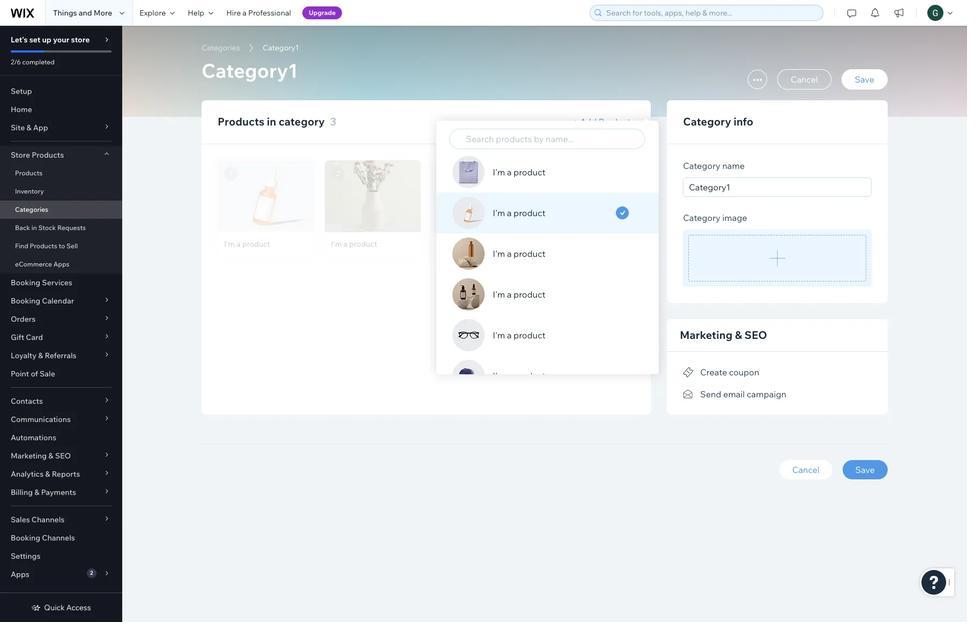Task type: vqa. For each thing, say whether or not it's contained in the screenshot.
Channels related to Sales Channels
yes



Task type: describe. For each thing, give the bounding box(es) containing it.
more
[[94, 8, 112, 18]]

of
[[31, 369, 38, 379]]

Search for tools, apps, help & more... field
[[603, 5, 820, 20]]

in for back
[[31, 224, 37, 232]]

& inside category1 form
[[735, 328, 742, 342]]

analytics
[[11, 469, 44, 479]]

marketing & seo button
[[0, 447, 122, 465]]

point
[[11, 369, 29, 379]]

category info
[[683, 115, 754, 128]]

billing & payments
[[11, 488, 76, 497]]

info
[[734, 115, 754, 128]]

sales channels button
[[0, 511, 122, 529]]

completed
[[22, 58, 55, 66]]

quick access button
[[31, 603, 91, 612]]

card
[[26, 333, 43, 342]]

point of sale
[[11, 369, 55, 379]]

plus xs image
[[573, 120, 578, 126]]

settings link
[[0, 547, 122, 565]]

add
[[580, 116, 597, 127]]

settings
[[11, 551, 40, 561]]

hire a professional
[[226, 8, 291, 18]]

booking calendar
[[11, 296, 74, 306]]

categories link inside category1 form
[[196, 42, 245, 53]]

campaign
[[747, 389, 787, 399]]

sidebar element
[[0, 26, 122, 622]]

2/6
[[11, 58, 21, 66]]

category name
[[683, 160, 745, 171]]

analytics & reports
[[11, 469, 80, 479]]

site & app button
[[0, 119, 122, 137]]

contacts button
[[0, 392, 122, 410]]

channels for sales channels
[[32, 515, 65, 525]]

loyalty & referrals button
[[0, 346, 122, 365]]

hire a professional link
[[220, 0, 298, 26]]

calendar
[[42, 296, 74, 306]]

3
[[330, 115, 336, 128]]

gift card
[[11, 333, 43, 342]]

inventory
[[15, 187, 44, 195]]

1 vertical spatial category1
[[202, 58, 298, 83]]

booking services link
[[0, 274, 122, 292]]

marketing & seo inside dropdown button
[[11, 451, 71, 461]]

4 i'm a product image from the top
[[453, 278, 485, 311]]

add products button
[[573, 116, 635, 127]]

products for add products
[[599, 116, 635, 127]]

Category name text field
[[683, 178, 872, 197]]

and
[[79, 8, 92, 18]]

explore
[[140, 8, 166, 18]]

category1 form
[[122, 26, 968, 622]]

2
[[90, 570, 93, 577]]

send email campaign button
[[683, 386, 787, 402]]

2 i'm a product image from the top
[[453, 197, 485, 229]]

billing
[[11, 488, 33, 497]]

store
[[71, 35, 90, 45]]

booking channels
[[11, 533, 75, 543]]

loyalty & referrals
[[11, 351, 76, 360]]

setup link
[[0, 82, 122, 100]]

payments
[[41, 488, 76, 497]]

automations
[[11, 433, 56, 442]]

billing & payments button
[[0, 483, 122, 501]]

find
[[15, 242, 28, 250]]

in for products
[[267, 115, 276, 128]]

category image
[[683, 212, 748, 223]]

categories inside category1 form
[[202, 43, 240, 53]]

orders
[[11, 314, 36, 324]]

name
[[723, 160, 745, 171]]

quick
[[44, 603, 65, 612]]

help
[[188, 8, 204, 18]]

& for analytics & reports dropdown button
[[45, 469, 50, 479]]

channels for booking channels
[[42, 533, 75, 543]]

ecommerce apps
[[15, 260, 69, 268]]

booking for booking services
[[11, 278, 40, 287]]

set
[[29, 35, 40, 45]]

save for the top "save" button
[[855, 74, 875, 85]]

back
[[15, 224, 30, 232]]

1 i'm a product image from the top
[[453, 156, 485, 188]]

seo inside category1 form
[[745, 328, 768, 342]]

category for category image
[[683, 212, 721, 223]]

2/6 completed
[[11, 58, 55, 66]]

sell
[[66, 242, 78, 250]]

store
[[11, 150, 30, 160]]

1 vertical spatial save button
[[843, 460, 888, 479]]

sale
[[40, 369, 55, 379]]

app
[[33, 123, 48, 132]]

products inside 'link'
[[15, 169, 43, 177]]

products in category 3
[[218, 115, 336, 128]]

create
[[701, 367, 727, 378]]

things
[[53, 8, 77, 18]]



Task type: locate. For each thing, give the bounding box(es) containing it.
1 vertical spatial seo
[[55, 451, 71, 461]]

access
[[66, 603, 91, 612]]

0 vertical spatial save
[[855, 74, 875, 85]]

products for find products to sell
[[30, 242, 57, 250]]

contacts
[[11, 396, 43, 406]]

in
[[267, 115, 276, 128], [31, 224, 37, 232]]

send email campaign
[[701, 389, 787, 399]]

& for site & app dropdown button
[[26, 123, 31, 132]]

marketing inside category1 form
[[680, 328, 733, 342]]

1 vertical spatial save
[[856, 464, 875, 475]]

1 vertical spatial in
[[31, 224, 37, 232]]

5 i'm a product image from the top
[[453, 319, 485, 351]]

2 category from the top
[[683, 160, 721, 171]]

booking inside 'link'
[[11, 278, 40, 287]]

products
[[218, 115, 265, 128], [599, 116, 635, 127], [32, 150, 64, 160], [15, 169, 43, 177], [30, 242, 57, 250]]

1 horizontal spatial marketing & seo
[[680, 328, 768, 342]]

create coupon button
[[683, 365, 760, 380]]

seo down automations link
[[55, 451, 71, 461]]

1 booking from the top
[[11, 278, 40, 287]]

booking for booking channels
[[11, 533, 40, 543]]

3 i'm a product image from the top
[[453, 238, 485, 270]]

0 vertical spatial marketing & seo
[[680, 328, 768, 342]]

upgrade
[[309, 9, 336, 17]]

marketing up create
[[680, 328, 733, 342]]

0 horizontal spatial apps
[[11, 570, 29, 579]]

& for billing & payments popup button
[[34, 488, 39, 497]]

category left info
[[683, 115, 732, 128]]

things and more
[[53, 8, 112, 18]]

1 vertical spatial categories link
[[0, 201, 122, 219]]

1 vertical spatial marketing & seo
[[11, 451, 71, 461]]

find products to sell
[[15, 242, 78, 250]]

image
[[723, 212, 748, 223]]

add products
[[578, 116, 635, 127]]

channels up booking channels
[[32, 515, 65, 525]]

store products button
[[0, 146, 122, 164]]

gift card button
[[0, 328, 122, 346]]

0 horizontal spatial marketing & seo
[[11, 451, 71, 461]]

1 horizontal spatial categories link
[[196, 42, 245, 53]]

booking channels link
[[0, 529, 122, 547]]

2 vertical spatial category
[[683, 212, 721, 223]]

referrals
[[45, 351, 76, 360]]

0 vertical spatial booking
[[11, 278, 40, 287]]

booking inside 'popup button'
[[11, 296, 40, 306]]

& inside popup button
[[34, 488, 39, 497]]

communications
[[11, 415, 71, 424]]

marketing
[[680, 328, 733, 342], [11, 451, 47, 461]]

1 horizontal spatial marketing
[[680, 328, 733, 342]]

0 horizontal spatial categories
[[15, 205, 48, 213]]

booking services
[[11, 278, 72, 287]]

0 vertical spatial seo
[[745, 328, 768, 342]]

booking for booking calendar
[[11, 296, 40, 306]]

0 horizontal spatial in
[[31, 224, 37, 232]]

1 horizontal spatial categories
[[202, 43, 240, 53]]

3 booking from the top
[[11, 533, 40, 543]]

marketing up analytics
[[11, 451, 47, 461]]

products link
[[0, 164, 122, 182]]

1 horizontal spatial in
[[267, 115, 276, 128]]

back in stock requests link
[[0, 219, 122, 237]]

2 vertical spatial booking
[[11, 533, 40, 543]]

marketing inside "marketing & seo" dropdown button
[[11, 451, 47, 461]]

channels inside popup button
[[32, 515, 65, 525]]

categories down inventory
[[15, 205, 48, 213]]

1 vertical spatial apps
[[11, 570, 29, 579]]

0 vertical spatial cancel button
[[778, 69, 832, 90]]

booking calendar button
[[0, 292, 122, 310]]

stock
[[38, 224, 56, 232]]

home link
[[0, 100, 122, 119]]

category for category name
[[683, 160, 721, 171]]

ecommerce apps link
[[0, 255, 122, 274]]

& for loyalty & referrals dropdown button
[[38, 351, 43, 360]]

promote newsletter image
[[683, 390, 694, 399]]

marketing & seo up 'create coupon' button
[[680, 328, 768, 342]]

0 vertical spatial categories
[[202, 43, 240, 53]]

1 category from the top
[[683, 115, 732, 128]]

i'm a product image
[[453, 156, 485, 188], [453, 197, 485, 229], [453, 238, 485, 270], [453, 278, 485, 311], [453, 319, 485, 351]]

categories
[[202, 43, 240, 53], [15, 205, 48, 213]]

0 vertical spatial in
[[267, 115, 276, 128]]

to
[[59, 242, 65, 250]]

& right site
[[26, 123, 31, 132]]

in right back
[[31, 224, 37, 232]]

apps
[[53, 260, 69, 268], [11, 570, 29, 579]]

i'm
[[493, 167, 505, 178], [493, 208, 505, 218], [224, 239, 235, 249], [331, 239, 342, 249], [438, 239, 449, 249], [493, 248, 505, 259], [493, 289, 505, 300], [493, 330, 505, 341], [493, 371, 505, 381]]

1 vertical spatial cancel
[[793, 464, 820, 475]]

channels down sales channels popup button
[[42, 533, 75, 543]]

2 booking from the top
[[11, 296, 40, 306]]

1 vertical spatial categories
[[15, 205, 48, 213]]

& inside dropdown button
[[38, 351, 43, 360]]

1 vertical spatial marketing
[[11, 451, 47, 461]]

0 horizontal spatial marketing
[[11, 451, 47, 461]]

& right 'billing'
[[34, 488, 39, 497]]

1 horizontal spatial seo
[[745, 328, 768, 342]]

0 horizontal spatial seo
[[55, 451, 71, 461]]

category1
[[263, 43, 299, 53], [202, 58, 298, 83]]

products for store products
[[32, 150, 64, 160]]

1 horizontal spatial apps
[[53, 260, 69, 268]]

services
[[42, 278, 72, 287]]

3 category from the top
[[683, 212, 721, 223]]

booking
[[11, 278, 40, 287], [11, 296, 40, 306], [11, 533, 40, 543]]

gift
[[11, 333, 24, 342]]

0 vertical spatial cancel
[[791, 74, 818, 85]]

apps down 'settings'
[[11, 570, 29, 579]]

& for "marketing & seo" dropdown button
[[48, 451, 53, 461]]

cancel for the bottom cancel button
[[793, 464, 820, 475]]

1 vertical spatial category
[[683, 160, 721, 171]]

site
[[11, 123, 25, 132]]

automations link
[[0, 429, 122, 447]]

sales
[[11, 515, 30, 525]]

quick access
[[44, 603, 91, 612]]

reports
[[52, 469, 80, 479]]

apps down find products to sell link
[[53, 260, 69, 268]]

1 vertical spatial booking
[[11, 296, 40, 306]]

inventory link
[[0, 182, 122, 201]]

let's
[[11, 35, 28, 45]]

1 vertical spatial channels
[[42, 533, 75, 543]]

professional
[[248, 8, 291, 18]]

product
[[514, 167, 546, 178], [514, 208, 546, 218], [242, 239, 270, 249], [349, 239, 377, 249], [456, 239, 484, 249], [514, 248, 546, 259], [514, 289, 546, 300], [514, 330, 546, 341], [514, 371, 546, 381]]

communications button
[[0, 410, 122, 429]]

point of sale link
[[0, 365, 122, 383]]

seo up coupon at the bottom
[[745, 328, 768, 342]]

category left image
[[683, 212, 721, 223]]

0 vertical spatial apps
[[53, 260, 69, 268]]

& right loyalty
[[38, 351, 43, 360]]

0 horizontal spatial categories link
[[0, 201, 122, 219]]

& up coupon at the bottom
[[735, 328, 742, 342]]

& left reports
[[45, 469, 50, 479]]

in inside 'sidebar' element
[[31, 224, 37, 232]]

&
[[26, 123, 31, 132], [735, 328, 742, 342], [38, 351, 43, 360], [48, 451, 53, 461], [45, 469, 50, 479], [34, 488, 39, 497]]

categories down hire
[[202, 43, 240, 53]]

seo inside dropdown button
[[55, 451, 71, 461]]

marketing & seo
[[680, 328, 768, 342], [11, 451, 71, 461]]

& up analytics & reports
[[48, 451, 53, 461]]

categories link up requests
[[0, 201, 122, 219]]

category
[[279, 115, 325, 128]]

store products
[[11, 150, 64, 160]]

marketing & seo up analytics & reports
[[11, 451, 71, 461]]

seo
[[745, 328, 768, 342], [55, 451, 71, 461]]

booking down the ecommerce
[[11, 278, 40, 287]]

0 vertical spatial marketing
[[680, 328, 733, 342]]

back in stock requests
[[15, 224, 86, 232]]

i'm a product
[[493, 167, 546, 178], [493, 208, 546, 218], [224, 239, 270, 249], [331, 239, 377, 249], [438, 239, 484, 249], [493, 248, 546, 259], [493, 289, 546, 300], [493, 330, 546, 341], [493, 371, 546, 381]]

categories link
[[196, 42, 245, 53], [0, 201, 122, 219]]

category for category info
[[683, 115, 732, 128]]

booking up orders
[[11, 296, 40, 306]]

channels
[[32, 515, 65, 525], [42, 533, 75, 543]]

home
[[11, 105, 32, 114]]

categories inside 'sidebar' element
[[15, 205, 48, 213]]

hire
[[226, 8, 241, 18]]

marketing & seo inside category1 form
[[680, 328, 768, 342]]

in left category
[[267, 115, 276, 128]]

categories link down hire
[[196, 42, 245, 53]]

cancel for the topmost cancel button
[[791, 74, 818, 85]]

products inside popup button
[[32, 150, 64, 160]]

0 vertical spatial categories link
[[196, 42, 245, 53]]

save for the bottommost "save" button
[[856, 464, 875, 475]]

booking up 'settings'
[[11, 533, 40, 543]]

category left name
[[683, 160, 721, 171]]

in inside category1 form
[[267, 115, 276, 128]]

upgrade button
[[302, 6, 342, 19]]

let's set up your store
[[11, 35, 90, 45]]

0 vertical spatial save button
[[842, 69, 888, 90]]

create coupon
[[701, 367, 760, 378]]

loyalty
[[11, 351, 36, 360]]

your
[[53, 35, 69, 45]]

sales channels
[[11, 515, 65, 525]]

Select box search field
[[450, 129, 645, 149]]

0 vertical spatial category
[[683, 115, 732, 128]]

coupon
[[729, 367, 760, 378]]

setup
[[11, 86, 32, 96]]

orders button
[[0, 310, 122, 328]]

0 vertical spatial category1
[[263, 43, 299, 53]]

find products to sell link
[[0, 237, 122, 255]]

promote coupon image
[[683, 368, 694, 378]]

0 vertical spatial channels
[[32, 515, 65, 525]]

1 vertical spatial cancel button
[[780, 460, 833, 479]]

up
[[42, 35, 51, 45]]



